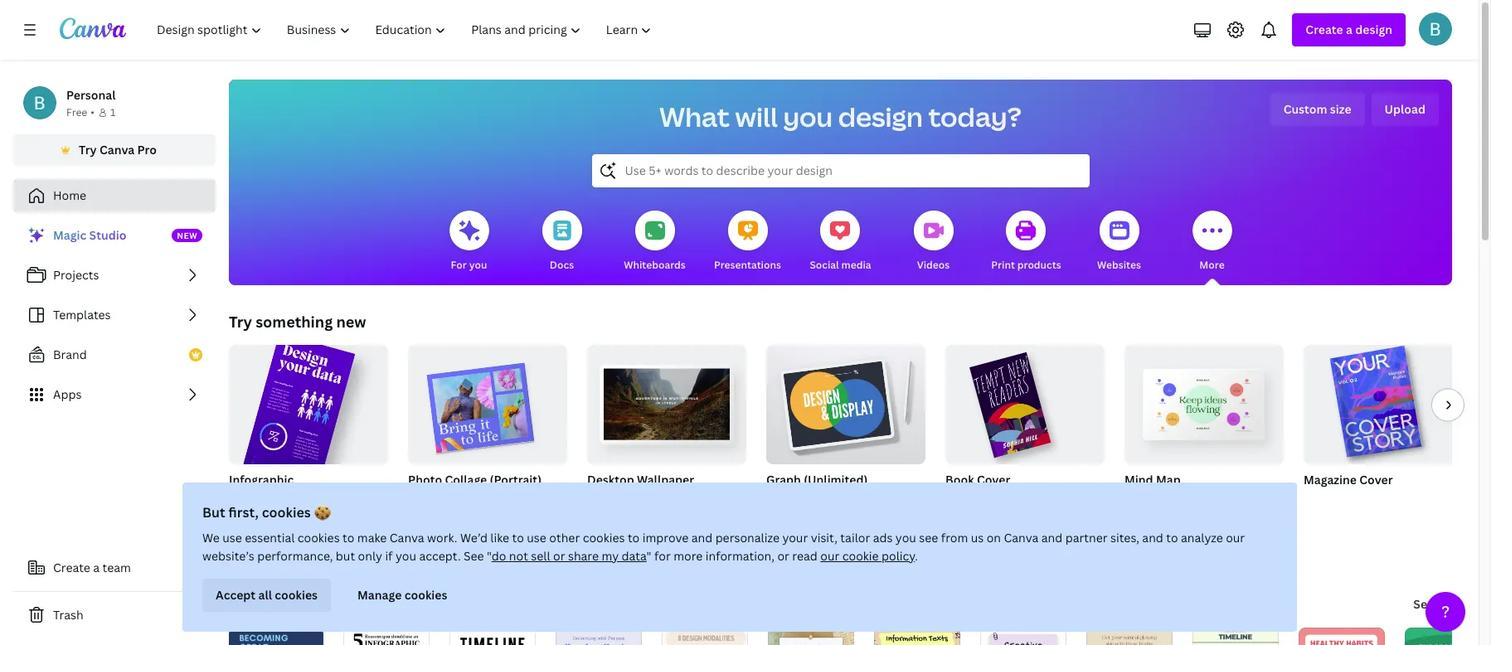 Task type: vqa. For each thing, say whether or not it's contained in the screenshot.
the Lively
no



Task type: locate. For each thing, give the bounding box(es) containing it.
0 horizontal spatial templates
[[53, 307, 111, 323]]

0 horizontal spatial see
[[463, 548, 484, 564]]

1 horizontal spatial cover
[[1360, 472, 1394, 488]]

canva
[[100, 142, 135, 158], [389, 530, 424, 546], [1004, 530, 1039, 546]]

make
[[357, 530, 387, 546]]

a inside button
[[93, 560, 100, 576]]

upload button
[[1372, 93, 1440, 126]]

canva left pro
[[100, 142, 135, 158]]

book cover
[[946, 472, 1011, 488]]

None search field
[[592, 154, 1090, 188]]

but first, cookies 🍪
[[202, 504, 330, 522]]

mind
[[1125, 472, 1154, 488]]

try
[[79, 142, 97, 158], [229, 312, 252, 332]]

photo collage (portrait) group
[[408, 339, 568, 509]]

and right "sites,"
[[1142, 530, 1164, 546]]

trash link
[[13, 599, 216, 632]]

1 vertical spatial create
[[53, 560, 90, 576]]

for you button
[[449, 199, 489, 285]]

1 horizontal spatial all
[[1438, 597, 1451, 612]]

use up sell
[[527, 530, 546, 546]]

1 horizontal spatial create
[[1306, 22, 1344, 37]]

create up custom size
[[1306, 22, 1344, 37]]

1 horizontal spatial try
[[229, 312, 252, 332]]

but
[[202, 504, 225, 522]]

websites button
[[1098, 199, 1142, 285]]

see
[[919, 530, 938, 546]]

team
[[102, 560, 131, 576]]

1 horizontal spatial templates
[[229, 548, 331, 575]]

do not sell or share my data link
[[491, 548, 646, 564]]

0 horizontal spatial or
[[553, 548, 565, 564]]

on
[[987, 530, 1001, 546]]

will
[[736, 99, 778, 134]]

0 vertical spatial see
[[463, 548, 484, 564]]

magazine
[[1304, 472, 1357, 488]]

other
[[549, 530, 580, 546]]

ads
[[873, 530, 893, 546]]

templates down "projects"
[[53, 307, 111, 323]]

a inside dropdown button
[[1347, 22, 1353, 37]]

share
[[568, 548, 599, 564]]

try inside button
[[79, 142, 97, 158]]

to
[[342, 530, 354, 546], [512, 530, 524, 546], [628, 530, 639, 546], [1166, 530, 1178, 546]]

or right sell
[[553, 548, 565, 564]]

0 vertical spatial our
[[1226, 530, 1245, 546]]

performance,
[[257, 548, 333, 564]]

cover inside magazine cover 8.5 × 11 in
[[1360, 472, 1394, 488]]

1 vertical spatial templates
[[229, 548, 331, 575]]

1 vertical spatial see
[[1414, 597, 1435, 612]]

first,
[[228, 504, 258, 522]]

like
[[490, 530, 509, 546]]

group for infographic
[[227, 333, 388, 545]]

cover inside group
[[977, 472, 1011, 488]]

or
[[553, 548, 565, 564], [777, 548, 789, 564]]

2 horizontal spatial and
[[1142, 530, 1164, 546]]

more button
[[1193, 199, 1233, 285]]

today?
[[929, 99, 1022, 134]]

see inside 'link'
[[1414, 597, 1435, 612]]

infographic
[[229, 472, 294, 488]]

design up search search box
[[839, 99, 923, 134]]

projects link
[[13, 259, 216, 292]]

whiteboards button
[[624, 199, 686, 285]]

4 to from the left
[[1166, 530, 1178, 546]]

create inside button
[[53, 560, 90, 576]]

0 horizontal spatial canva
[[100, 142, 135, 158]]

1 horizontal spatial or
[[777, 548, 789, 564]]

all inside button
[[258, 587, 272, 603]]

you right if
[[395, 548, 416, 564]]

print
[[992, 258, 1015, 272]]

we'd
[[460, 530, 487, 546]]

or left read
[[777, 548, 789, 564]]

try left something
[[229, 312, 252, 332]]

2 cover from the left
[[1360, 472, 1394, 488]]

but
[[335, 548, 355, 564]]

1 vertical spatial design
[[839, 99, 923, 134]]

a up size
[[1347, 22, 1353, 37]]

desktop wallpaper group
[[587, 339, 747, 509]]

0 horizontal spatial try
[[79, 142, 97, 158]]

0 horizontal spatial our
[[820, 548, 840, 564]]

cookies
[[261, 504, 311, 522], [297, 530, 339, 546], [583, 530, 625, 546], [274, 587, 317, 603], [404, 587, 447, 603]]

0 horizontal spatial a
[[93, 560, 100, 576]]

templates
[[53, 307, 111, 323], [229, 548, 331, 575]]

docs
[[550, 258, 574, 272]]

" down the like
[[487, 548, 491, 564]]

2 use from the left
[[527, 530, 546, 546]]

studio
[[89, 227, 126, 243]]

something
[[256, 312, 333, 332]]

0 horizontal spatial use
[[222, 530, 242, 546]]

projects
[[53, 267, 99, 283]]

1 vertical spatial try
[[229, 312, 252, 332]]

accept
[[215, 587, 255, 603]]

partner
[[1065, 530, 1108, 546]]

11
[[1328, 494, 1339, 508]]

try canva pro
[[79, 142, 157, 158]]

design left brad klo image
[[1356, 22, 1393, 37]]

you
[[784, 99, 833, 134], [469, 258, 487, 272], [896, 530, 916, 546], [395, 548, 416, 564]]

our down visit,
[[820, 548, 840, 564]]

use
[[222, 530, 242, 546], [527, 530, 546, 546]]

cookies down accept.
[[404, 587, 447, 603]]

0 horizontal spatial "
[[487, 548, 491, 564]]

0 horizontal spatial and
[[691, 530, 712, 546]]

cookies down the 'performance,'
[[274, 587, 317, 603]]

see all
[[1414, 597, 1451, 612]]

1 horizontal spatial and
[[1041, 530, 1063, 546]]

data
[[622, 548, 646, 564]]

manage cookies
[[357, 587, 447, 603]]

cookies inside button
[[404, 587, 447, 603]]

3 to from the left
[[628, 530, 639, 546]]

" left for on the bottom of page
[[646, 548, 651, 564]]

0 horizontal spatial all
[[258, 587, 272, 603]]

and up do not sell or share my data " for more information, or read our cookie policy .
[[691, 530, 712, 546]]

2 " from the left
[[646, 548, 651, 564]]

but first, cookies 🍪 dialog
[[182, 483, 1297, 632]]

print products
[[992, 258, 1062, 272]]

8.5 × 11 in button
[[1304, 493, 1367, 509]]

1 horizontal spatial design
[[1356, 22, 1393, 37]]

1 horizontal spatial our
[[1226, 530, 1245, 546]]

more
[[1200, 258, 1225, 272]]

1 horizontal spatial canva
[[389, 530, 424, 546]]

1 cover from the left
[[977, 472, 1011, 488]]

graph (unlimited)
[[767, 472, 868, 488]]

you right for
[[469, 258, 487, 272]]

products
[[1018, 258, 1062, 272]]

2 horizontal spatial canva
[[1004, 530, 1039, 546]]

(unlimited)
[[804, 472, 868, 488]]

create a design
[[1306, 22, 1393, 37]]

cover for book cover
[[977, 472, 1011, 488]]

cover right magazine
[[1360, 472, 1394, 488]]

a for design
[[1347, 22, 1353, 37]]

top level navigation element
[[146, 13, 667, 46]]

to right the like
[[512, 530, 524, 546]]

group
[[227, 333, 388, 545], [408, 339, 568, 465], [587, 339, 747, 465], [767, 339, 926, 465], [946, 339, 1105, 465], [1125, 339, 1284, 465], [1304, 339, 1464, 465]]

do
[[491, 548, 506, 564]]

1 horizontal spatial a
[[1347, 22, 1353, 37]]

1 vertical spatial a
[[93, 560, 100, 576]]

manage
[[357, 587, 401, 603]]

canva right on
[[1004, 530, 1039, 546]]

"
[[487, 548, 491, 564], [646, 548, 651, 564]]

1 horizontal spatial "
[[646, 548, 651, 564]]

work.
[[427, 530, 457, 546]]

cookies up my at the bottom left
[[583, 530, 625, 546]]

0 vertical spatial create
[[1306, 22, 1344, 37]]

create inside dropdown button
[[1306, 22, 1344, 37]]

group for desktop wallpaper
[[587, 339, 747, 465]]

1 horizontal spatial use
[[527, 530, 546, 546]]

all for accept
[[258, 587, 272, 603]]

home link
[[13, 179, 216, 212]]

0 vertical spatial try
[[79, 142, 97, 158]]

custom size
[[1284, 101, 1352, 117]]

personal
[[66, 87, 116, 103]]

create for create a design
[[1306, 22, 1344, 37]]

cover right the book
[[977, 472, 1011, 488]]

for
[[654, 548, 671, 564]]

3 and from the left
[[1142, 530, 1164, 546]]

0 horizontal spatial cover
[[977, 472, 1011, 488]]

canva up if
[[389, 530, 424, 546]]

whiteboards
[[624, 258, 686, 272]]

1 horizontal spatial see
[[1414, 597, 1435, 612]]

1 " from the left
[[487, 548, 491, 564]]

cookies up essential
[[261, 504, 311, 522]]

to up but
[[342, 530, 354, 546]]

0 vertical spatial a
[[1347, 22, 1353, 37]]

.
[[915, 548, 918, 564]]

to up data
[[628, 530, 639, 546]]

my
[[601, 548, 619, 564]]

create left team
[[53, 560, 90, 576]]

book
[[946, 472, 975, 488]]

media
[[842, 258, 872, 272]]

0 horizontal spatial create
[[53, 560, 90, 576]]

magazine cover group
[[1304, 339, 1464, 509]]

policy
[[882, 548, 915, 564]]

our right analyze
[[1226, 530, 1245, 546]]

try down •
[[79, 142, 97, 158]]

0 vertical spatial design
[[1356, 22, 1393, 37]]

what will you design today?
[[660, 99, 1022, 134]]

list
[[13, 219, 216, 412]]

to left analyze
[[1166, 530, 1178, 546]]

all inside 'link'
[[1438, 597, 1451, 612]]

1 vertical spatial our
[[820, 548, 840, 564]]

and left the partner
[[1041, 530, 1063, 546]]

create
[[1306, 22, 1344, 37], [53, 560, 90, 576]]

infographics link
[[229, 595, 320, 615]]

cookies down 🍪
[[297, 530, 339, 546]]

templates down essential
[[229, 548, 331, 575]]

you inside button
[[469, 258, 487, 272]]

use up website's
[[222, 530, 242, 546]]

mind map
[[1125, 472, 1181, 488]]

a left team
[[93, 560, 100, 576]]

a
[[1347, 22, 1353, 37], [93, 560, 100, 576]]

your
[[782, 530, 808, 546]]



Task type: describe. For each thing, give the bounding box(es) containing it.
0 vertical spatial templates
[[53, 307, 111, 323]]

see all link
[[1412, 588, 1453, 621]]

book cover group
[[946, 339, 1105, 509]]

improve
[[642, 530, 688, 546]]

•
[[91, 105, 95, 119]]

graph
[[767, 472, 801, 488]]

websites
[[1098, 258, 1142, 272]]

magic
[[53, 227, 87, 243]]

try something new
[[229, 312, 366, 332]]

design inside the create a design dropdown button
[[1356, 22, 1393, 37]]

collage
[[445, 472, 487, 488]]

accept.
[[419, 548, 461, 564]]

1 use from the left
[[222, 530, 242, 546]]

you up policy
[[896, 530, 916, 546]]

1
[[110, 105, 116, 119]]

brad klo image
[[1420, 12, 1453, 46]]

brand
[[53, 347, 87, 363]]

tailor
[[840, 530, 870, 546]]

cookies inside button
[[274, 587, 317, 603]]

visit,
[[811, 530, 838, 546]]

new
[[177, 230, 198, 241]]

for you
[[451, 258, 487, 272]]

our cookie policy link
[[820, 548, 915, 564]]

🍪
[[314, 504, 330, 522]]

create for create a team
[[53, 560, 90, 576]]

presentations
[[714, 258, 782, 272]]

social media button
[[810, 199, 872, 285]]

cover for magazine cover 8.5 × 11 in
[[1360, 472, 1394, 488]]

read
[[792, 548, 818, 564]]

accept all cookies
[[215, 587, 317, 603]]

create a team
[[53, 560, 131, 576]]

wallpaper
[[637, 472, 695, 488]]

home
[[53, 188, 86, 203]]

we
[[202, 530, 219, 546]]

photo
[[408, 472, 442, 488]]

pro
[[137, 142, 157, 158]]

group for photo collage (portrait)
[[408, 339, 568, 465]]

try for try something new
[[229, 312, 252, 332]]

2 to from the left
[[512, 530, 524, 546]]

social
[[810, 258, 839, 272]]

what
[[660, 99, 730, 134]]

canva inside try canva pro button
[[100, 142, 135, 158]]

essential
[[245, 530, 294, 546]]

list containing magic studio
[[13, 219, 216, 412]]

×
[[1321, 494, 1326, 508]]

more
[[673, 548, 703, 564]]

2 or from the left
[[777, 548, 789, 564]]

size
[[1331, 101, 1352, 117]]

personalize
[[715, 530, 779, 546]]

us
[[971, 530, 984, 546]]

our inside we use essential cookies to make canva work. we'd like to use other cookies to improve and personalize your visit, tailor ads you see from us on canva and partner sites, and to analyze our website's performance, but only if you accept. see "
[[1226, 530, 1245, 546]]

not
[[509, 548, 528, 564]]

social media
[[810, 258, 872, 272]]

accept all cookies button
[[202, 579, 331, 612]]

brand link
[[13, 339, 216, 372]]

upload
[[1385, 101, 1426, 117]]

infographic group
[[227, 333, 388, 545]]

custom
[[1284, 101, 1328, 117]]

try for try canva pro
[[79, 142, 97, 158]]

mind map group
[[1125, 339, 1284, 509]]

magazine cover 8.5 × 11 in
[[1304, 472, 1394, 508]]

1 and from the left
[[691, 530, 712, 546]]

graph (unlimited) group
[[767, 339, 926, 509]]

videos
[[917, 258, 950, 272]]

Search search field
[[625, 155, 1057, 187]]

1 or from the left
[[553, 548, 565, 564]]

a for team
[[93, 560, 100, 576]]

infographics
[[229, 595, 320, 615]]

do not sell or share my data " for more information, or read our cookie policy .
[[491, 548, 918, 564]]

apps link
[[13, 378, 216, 412]]

map
[[1157, 472, 1181, 488]]

if
[[385, 548, 392, 564]]

docs button
[[542, 199, 582, 285]]

desktop wallpaper
[[587, 472, 695, 488]]

8.5
[[1304, 494, 1319, 508]]

" inside we use essential cookies to make canva work. we'd like to use other cookies to improve and personalize your visit, tailor ads you see from us on canva and partner sites, and to analyze our website's performance, but only if you accept. see "
[[487, 548, 491, 564]]

free •
[[66, 105, 95, 119]]

free
[[66, 105, 87, 119]]

you right will
[[784, 99, 833, 134]]

group for book cover
[[946, 339, 1105, 465]]

all for see
[[1438, 597, 1451, 612]]

sell
[[531, 548, 550, 564]]

create a team button
[[13, 552, 216, 585]]

2 and from the left
[[1041, 530, 1063, 546]]

apps
[[53, 387, 82, 402]]

new
[[336, 312, 366, 332]]

cookie
[[842, 548, 879, 564]]

manage cookies button
[[344, 579, 460, 612]]

sites,
[[1111, 530, 1140, 546]]

we use essential cookies to make canva work. we'd like to use other cookies to improve and personalize your visit, tailor ads you see from us on canva and partner sites, and to analyze our website's performance, but only if you accept. see "
[[202, 530, 1245, 564]]

(portrait)
[[490, 472, 542, 488]]

1 to from the left
[[342, 530, 354, 546]]

see inside we use essential cookies to make canva work. we'd like to use other cookies to improve and personalize your visit, tailor ads you see from us on canva and partner sites, and to analyze our website's performance, but only if you accept. see "
[[463, 548, 484, 564]]

analyze
[[1181, 530, 1223, 546]]

for
[[451, 258, 467, 272]]

website's
[[202, 548, 254, 564]]

group for mind map
[[1125, 339, 1284, 465]]

0 horizontal spatial design
[[839, 99, 923, 134]]

magic studio
[[53, 227, 126, 243]]



